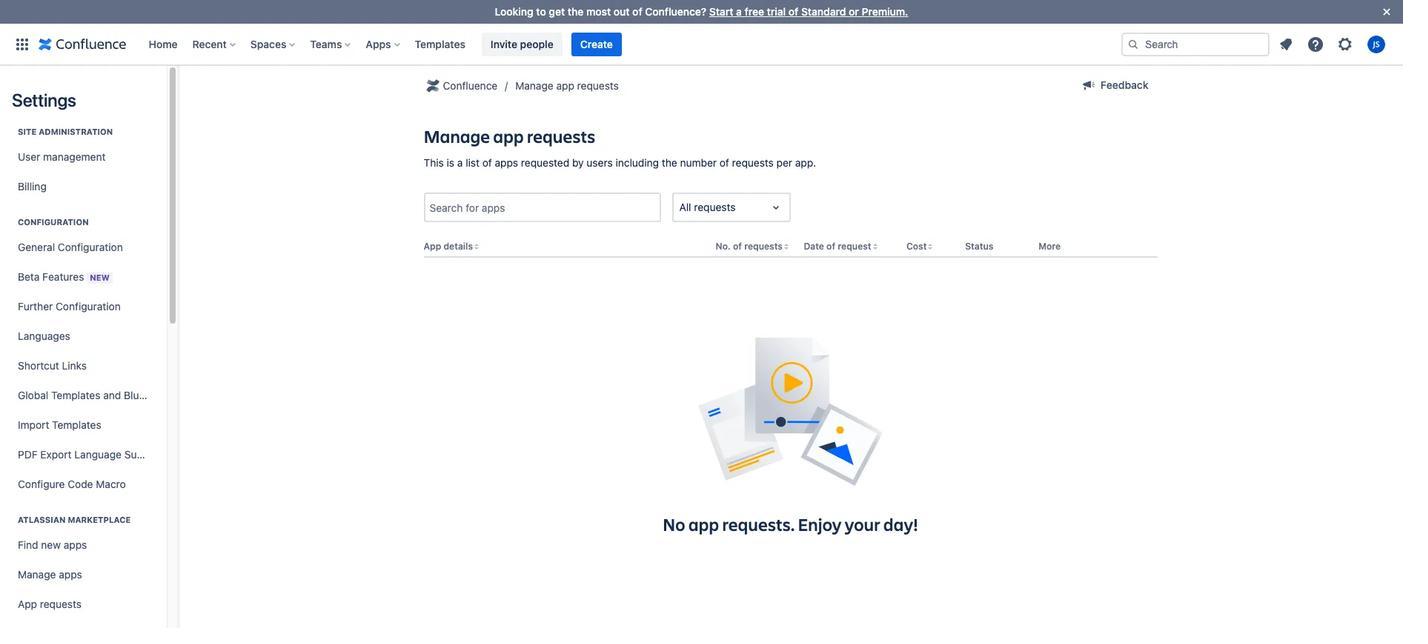 Task type: vqa. For each thing, say whether or not it's contained in the screenshot.
Shortcut Links on the left of the page
yes



Task type: locate. For each thing, give the bounding box(es) containing it.
templates for import templates
[[52, 419, 101, 432]]

1 vertical spatial manage app requests
[[424, 125, 596, 148]]

0 vertical spatial templates
[[415, 37, 466, 50]]

open image
[[767, 199, 785, 217]]

beta features new
[[18, 270, 110, 283]]

0 vertical spatial manage
[[516, 79, 554, 92]]

app left details
[[424, 241, 441, 252]]

1 vertical spatial the
[[662, 156, 678, 169]]

1 vertical spatial app
[[18, 598, 37, 611]]

the right get at left top
[[568, 5, 584, 18]]

the
[[568, 5, 584, 18], [662, 156, 678, 169]]

configuration for general
[[58, 241, 123, 254]]

0 horizontal spatial the
[[568, 5, 584, 18]]

app right no
[[689, 513, 719, 537]]

feedback
[[1101, 79, 1149, 91]]

app down global element
[[557, 79, 575, 92]]

import templates link
[[12, 411, 155, 440]]

requests right the all
[[694, 201, 736, 214]]

this is a list of apps requested by users including the number of requests per app.
[[424, 156, 816, 169]]

the left number
[[662, 156, 678, 169]]

recent
[[192, 37, 227, 50]]

configuration
[[18, 217, 89, 227], [58, 241, 123, 254], [56, 300, 121, 313]]

atlassian marketplace
[[18, 515, 131, 525]]

status
[[966, 241, 994, 252]]

app.
[[796, 156, 816, 169]]

templates up confluence link
[[415, 37, 466, 50]]

app down manage apps
[[18, 598, 37, 611]]

atlassian
[[18, 515, 66, 525]]

app requests link
[[12, 590, 155, 620]]

administration
[[39, 127, 113, 136]]

create link
[[572, 32, 622, 56]]

find new apps
[[18, 539, 87, 552]]

templates down links
[[51, 389, 100, 402]]

configuration up the "languages" link
[[56, 300, 121, 313]]

list
[[466, 156, 480, 169]]

macro
[[96, 478, 126, 491]]

a left free
[[736, 5, 742, 18]]

manage app requests up requested
[[424, 125, 596, 148]]

requests down manage apps
[[40, 598, 82, 611]]

marketplace
[[68, 515, 131, 525]]

app requests
[[18, 598, 82, 611]]

a
[[736, 5, 742, 18], [457, 156, 463, 169]]

or
[[849, 5, 859, 18]]

apps right list
[[495, 156, 518, 169]]

app for app requests
[[18, 598, 37, 611]]

spaces
[[251, 37, 287, 50]]

a right is
[[457, 156, 463, 169]]

support
[[124, 449, 163, 461]]

export
[[40, 449, 72, 461]]

2 vertical spatial apps
[[59, 569, 82, 581]]

2 horizontal spatial manage
[[516, 79, 554, 92]]

users
[[587, 156, 613, 169]]

0 vertical spatial app
[[424, 241, 441, 252]]

manage app requests
[[516, 79, 619, 92], [424, 125, 596, 148]]

2 vertical spatial configuration
[[56, 300, 121, 313]]

requests
[[577, 79, 619, 92], [527, 125, 596, 148], [732, 156, 774, 169], [694, 201, 736, 214], [745, 241, 783, 252], [40, 598, 82, 611]]

manage
[[516, 79, 554, 92], [424, 125, 490, 148], [18, 569, 56, 581]]

0 vertical spatial the
[[568, 5, 584, 18]]

confluence image
[[39, 35, 126, 53], [39, 35, 126, 53]]

apps right 'new'
[[64, 539, 87, 552]]

of right no.
[[733, 241, 742, 252]]

requests inside atlassian marketplace group
[[40, 598, 82, 611]]

free
[[745, 5, 765, 18]]

1 horizontal spatial app
[[424, 241, 441, 252]]

1 vertical spatial app
[[494, 125, 524, 148]]

templates link
[[410, 32, 470, 56]]

management
[[43, 151, 106, 163]]

spaces button
[[246, 32, 301, 56]]

no. of requests
[[716, 241, 783, 252]]

enjoy
[[798, 513, 842, 537]]

further configuration link
[[12, 292, 155, 322]]

configuration up general
[[18, 217, 89, 227]]

to
[[536, 5, 546, 18]]

shortcut links link
[[12, 351, 155, 381]]

global templates and blueprints link
[[12, 381, 172, 411]]

0 horizontal spatial manage
[[18, 569, 56, 581]]

home
[[149, 37, 178, 50]]

manage down find
[[18, 569, 56, 581]]

shortcut
[[18, 360, 59, 372]]

0 horizontal spatial app
[[18, 598, 37, 611]]

templates inside global element
[[415, 37, 466, 50]]

close image
[[1379, 3, 1396, 21]]

app for app details
[[424, 241, 441, 252]]

manage app requests down global element
[[516, 79, 619, 92]]

manage up is
[[424, 125, 490, 148]]

None text field
[[680, 200, 682, 216]]

2 vertical spatial manage
[[18, 569, 56, 581]]

of right list
[[483, 156, 492, 169]]

manage apps
[[18, 569, 82, 581]]

trial
[[767, 5, 786, 18]]

banner
[[0, 23, 1404, 65]]

start a free trial of standard or premium. link
[[710, 5, 909, 18]]

requests left per
[[732, 156, 774, 169]]

1 vertical spatial configuration
[[58, 241, 123, 254]]

app
[[557, 79, 575, 92], [494, 125, 524, 148], [689, 513, 719, 537]]

banner containing home
[[0, 23, 1404, 65]]

general configuration link
[[12, 233, 155, 263]]

atlassian marketplace group
[[12, 500, 155, 629]]

configuration up new
[[58, 241, 123, 254]]

day!
[[884, 513, 919, 537]]

general configuration
[[18, 241, 123, 254]]

templates inside global templates and blueprints "link"
[[51, 389, 100, 402]]

1 vertical spatial apps
[[64, 539, 87, 552]]

manage down people at the left of the page
[[516, 79, 554, 92]]

no
[[663, 513, 686, 537]]

0 horizontal spatial a
[[457, 156, 463, 169]]

shortcut links
[[18, 360, 87, 372]]

1 horizontal spatial manage
[[424, 125, 490, 148]]

context icon image
[[424, 77, 442, 95], [424, 77, 442, 95]]

templates for global templates and blueprints
[[51, 389, 100, 402]]

out
[[614, 5, 630, 18]]

settings icon image
[[1337, 35, 1355, 53]]

app
[[424, 241, 441, 252], [18, 598, 37, 611]]

manage app requests link
[[516, 77, 619, 95]]

templates inside import templates link
[[52, 419, 101, 432]]

1 vertical spatial templates
[[51, 389, 100, 402]]

looking
[[495, 5, 534, 18]]

app details
[[424, 241, 473, 252]]

manage inside manage app requests link
[[516, 79, 554, 92]]

apps
[[366, 37, 391, 50]]

confluence
[[443, 79, 498, 92]]

billing link
[[12, 172, 155, 202]]

further configuration
[[18, 300, 121, 313]]

1 horizontal spatial app
[[557, 79, 575, 92]]

apps down find new apps link
[[59, 569, 82, 581]]

configuration inside 'link'
[[58, 241, 123, 254]]

2 horizontal spatial app
[[689, 513, 719, 537]]

2 vertical spatial templates
[[52, 419, 101, 432]]

manage apps link
[[12, 561, 155, 590]]

manage inside manage apps link
[[18, 569, 56, 581]]

people
[[520, 37, 554, 50]]

app up requested
[[494, 125, 524, 148]]

all
[[680, 201, 692, 214]]

1 horizontal spatial a
[[736, 5, 742, 18]]

templates up 'pdf export language support' link
[[52, 419, 101, 432]]

languages
[[18, 330, 70, 343]]

configure
[[18, 478, 65, 491]]

app inside atlassian marketplace group
[[18, 598, 37, 611]]

date of request
[[804, 241, 872, 252]]

requests up requested
[[527, 125, 596, 148]]

1 horizontal spatial the
[[662, 156, 678, 169]]



Task type: describe. For each thing, give the bounding box(es) containing it.
requests down create link
[[577, 79, 619, 92]]

home link
[[144, 32, 182, 56]]

no.
[[716, 241, 731, 252]]

general
[[18, 241, 55, 254]]

global templates and blueprints
[[18, 389, 172, 402]]

new
[[41, 539, 61, 552]]

user management
[[18, 151, 106, 163]]

global element
[[9, 23, 1122, 65]]

more
[[1039, 241, 1061, 252]]

1 vertical spatial manage
[[424, 125, 490, 148]]

most
[[587, 5, 611, 18]]

is
[[447, 156, 455, 169]]

requests right no.
[[745, 241, 783, 252]]

number
[[680, 156, 717, 169]]

site administration
[[18, 127, 113, 136]]

appswitcher icon image
[[13, 35, 31, 53]]

find new apps link
[[12, 531, 155, 561]]

of right out
[[633, 5, 643, 18]]

teams
[[310, 37, 342, 50]]

date
[[804, 241, 825, 252]]

user
[[18, 151, 40, 163]]

0 vertical spatial manage app requests
[[516, 79, 619, 92]]

requested
[[521, 156, 570, 169]]

no app requests. enjoy your day!
[[663, 513, 919, 537]]

features
[[42, 270, 84, 283]]

this
[[424, 156, 444, 169]]

cost
[[907, 241, 927, 252]]

details
[[444, 241, 473, 252]]

language
[[74, 449, 122, 461]]

pdf
[[18, 449, 38, 461]]

your
[[845, 513, 881, 537]]

help icon image
[[1307, 35, 1325, 53]]

Search for requested apps field
[[425, 195, 660, 221]]

cost button
[[907, 241, 927, 252]]

invite people button
[[482, 32, 563, 56]]

settings
[[12, 90, 76, 110]]

import
[[18, 419, 49, 432]]

confluence link
[[424, 77, 498, 95]]

per
[[777, 156, 793, 169]]

including
[[616, 156, 659, 169]]

blueprints
[[124, 389, 172, 402]]

get
[[549, 5, 565, 18]]

of right date
[[827, 241, 836, 252]]

all requests
[[680, 201, 736, 214]]

app details button
[[424, 241, 473, 252]]

billing
[[18, 180, 47, 193]]

0 vertical spatial app
[[557, 79, 575, 92]]

languages link
[[12, 322, 155, 351]]

invite people
[[491, 37, 554, 50]]

looking to get the most out of confluence? start a free trial of standard or premium.
[[495, 5, 909, 18]]

invite
[[491, 37, 518, 50]]

collapse sidebar image
[[162, 73, 194, 102]]

apps button
[[361, 32, 406, 56]]

2 vertical spatial app
[[689, 513, 719, 537]]

1 vertical spatial a
[[457, 156, 463, 169]]

0 vertical spatial a
[[736, 5, 742, 18]]

of right number
[[720, 156, 730, 169]]

recent button
[[188, 32, 242, 56]]

and
[[103, 389, 121, 402]]

site
[[18, 127, 37, 136]]

date of request button
[[804, 241, 872, 252]]

links
[[62, 360, 87, 372]]

premium.
[[862, 5, 909, 18]]

configuration for further
[[56, 300, 121, 313]]

import templates
[[18, 419, 101, 432]]

pdf export language support
[[18, 449, 163, 461]]

of right the "trial"
[[789, 5, 799, 18]]

teams button
[[306, 32, 357, 56]]

0 horizontal spatial app
[[494, 125, 524, 148]]

by
[[572, 156, 584, 169]]

configuration group
[[12, 202, 172, 504]]

user management link
[[12, 142, 155, 172]]

feedback button
[[1071, 73, 1158, 97]]

0 vertical spatial configuration
[[18, 217, 89, 227]]

beta
[[18, 270, 40, 283]]

your profile and preferences image
[[1368, 35, 1386, 53]]

configure code macro
[[18, 478, 126, 491]]

global
[[18, 389, 48, 402]]

code
[[68, 478, 93, 491]]

confluence?
[[645, 5, 707, 18]]

further
[[18, 300, 53, 313]]

manage for manage apps link
[[18, 569, 56, 581]]

standard
[[802, 5, 846, 18]]

search image
[[1128, 38, 1140, 50]]

manage for manage app requests link
[[516, 79, 554, 92]]

requests.
[[723, 513, 795, 537]]

0 vertical spatial apps
[[495, 156, 518, 169]]

Search field
[[1122, 32, 1270, 56]]

new
[[90, 273, 110, 282]]

notification icon image
[[1278, 35, 1295, 53]]

configure code macro link
[[12, 470, 155, 500]]

create
[[580, 37, 613, 50]]

no. of requests button
[[716, 241, 783, 252]]

site administration group
[[12, 111, 155, 206]]

find
[[18, 539, 38, 552]]



